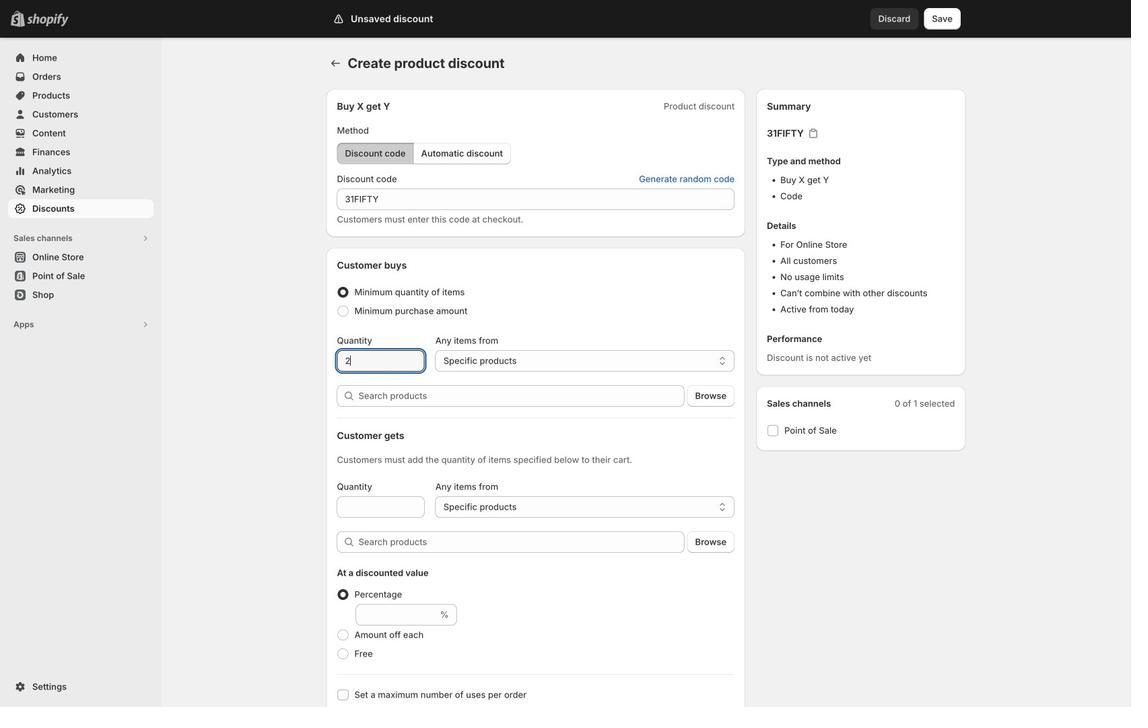 Task type: describe. For each thing, give the bounding box(es) containing it.
Search products text field
[[359, 385, 685, 407]]

Search products text field
[[359, 531, 685, 553]]

shopify image
[[27, 13, 69, 27]]



Task type: locate. For each thing, give the bounding box(es) containing it.
None text field
[[356, 604, 438, 626]]

None text field
[[337, 189, 735, 210], [337, 350, 425, 372], [337, 496, 425, 518], [337, 189, 735, 210], [337, 350, 425, 372], [337, 496, 425, 518]]



Task type: vqa. For each thing, say whether or not it's contained in the screenshot.
add
no



